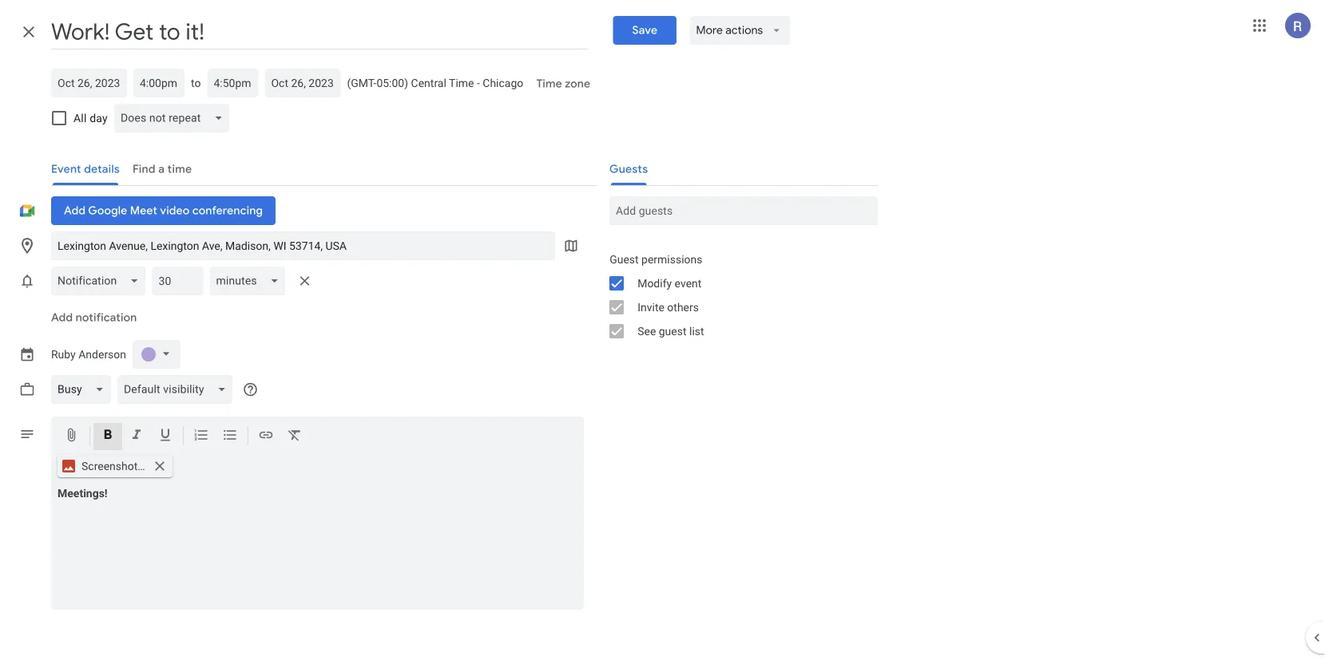 Task type: vqa. For each thing, say whether or not it's contained in the screenshot.
Stars associated with Central All-Stars
no



Task type: locate. For each thing, give the bounding box(es) containing it.
zone
[[565, 77, 590, 91]]

guest
[[610, 253, 639, 266]]

Title text field
[[51, 14, 588, 50]]

1 horizontal spatial time
[[536, 77, 562, 91]]

actions
[[726, 23, 763, 38]]

see
[[638, 325, 656, 338]]

meetings!
[[58, 487, 108, 501]]

modify event
[[638, 277, 702, 290]]

Minutes in advance for notification number field
[[159, 267, 197, 296]]

invite
[[638, 301, 665, 314]]

anderson
[[78, 348, 126, 361]]

modify
[[638, 277, 672, 290]]

bold image
[[100, 427, 116, 446]]

save
[[633, 23, 658, 38]]

time left -
[[449, 76, 474, 89]]

None field
[[114, 104, 236, 133], [51, 267, 152, 296], [210, 267, 292, 296], [51, 376, 117, 404], [117, 376, 239, 404], [114, 104, 236, 133], [51, 267, 152, 296], [210, 267, 292, 296], [51, 376, 117, 404], [117, 376, 239, 404]]

insert link image
[[258, 427, 274, 446]]

time zone button
[[530, 70, 597, 98]]

add notification button
[[45, 299, 143, 337]]

time
[[449, 76, 474, 89], [536, 77, 562, 91]]

0 horizontal spatial time
[[449, 76, 474, 89]]

End date text field
[[271, 74, 334, 93]]

Description text field
[[51, 487, 584, 607]]

add
[[51, 311, 73, 325]]

arrow_drop_down
[[770, 23, 784, 38]]

central
[[411, 76, 447, 89]]

time zone
[[536, 77, 590, 91]]

group
[[597, 248, 878, 344]]

guest permissions
[[610, 253, 703, 266]]

more
[[696, 23, 723, 38]]

05:00)
[[377, 76, 408, 89]]

time left zone
[[536, 77, 562, 91]]



Task type: describe. For each thing, give the bounding box(es) containing it.
bulleted list image
[[222, 427, 238, 446]]

Start time text field
[[140, 74, 178, 93]]

formatting options toolbar
[[51, 417, 584, 456]]

permissions
[[642, 253, 703, 266]]

invite others
[[638, 301, 699, 314]]

remove formatting image
[[287, 427, 303, 446]]

guest
[[659, 325, 687, 338]]

30 minutes before element
[[51, 264, 318, 299]]

Start date text field
[[58, 74, 121, 93]]

day
[[90, 111, 108, 125]]

all
[[74, 111, 87, 125]]

(gmt-
[[347, 76, 377, 89]]

chicago
[[483, 76, 524, 89]]

End time text field
[[214, 74, 252, 93]]

notification
[[76, 311, 137, 325]]

others
[[667, 301, 699, 314]]

group containing guest permissions
[[597, 248, 878, 344]]

italic image
[[129, 427, 145, 446]]

numbered list image
[[193, 427, 209, 446]]

-
[[477, 76, 480, 89]]

ruby
[[51, 348, 76, 361]]

(gmt-05:00) central time - chicago
[[347, 76, 524, 89]]

more actions arrow_drop_down
[[696, 23, 784, 38]]

to
[[191, 76, 201, 89]]

Guests text field
[[616, 197, 872, 225]]

list
[[690, 325, 704, 338]]

time inside button
[[536, 77, 562, 91]]

ruby anderson
[[51, 348, 126, 361]]

see guest list
[[638, 325, 704, 338]]

underline image
[[157, 427, 173, 446]]

event
[[675, 277, 702, 290]]

save button
[[613, 16, 677, 45]]

all day
[[74, 111, 108, 125]]

Location text field
[[58, 232, 549, 260]]

add notification
[[51, 311, 137, 325]]



